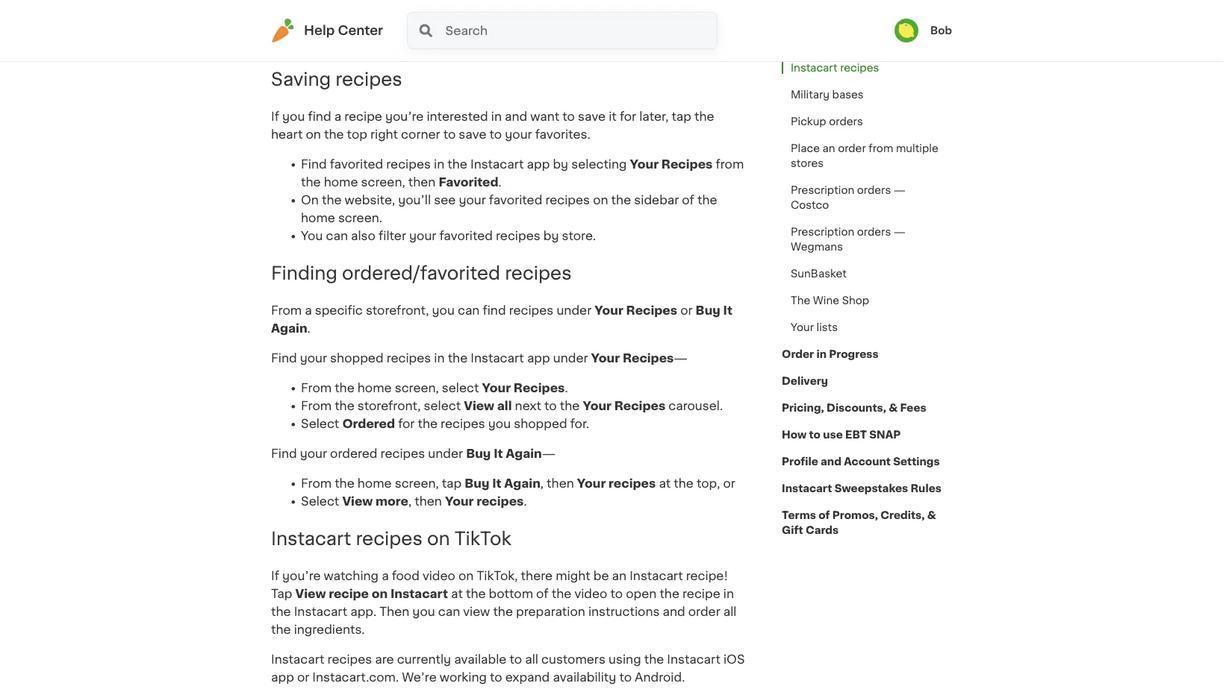 Task type: vqa. For each thing, say whether or not it's contained in the screenshot.
"SAMMIES."
no



Task type: locate. For each thing, give the bounding box(es) containing it.
find favorited recipes in the instacart app by selecting your recipes
[[301, 159, 713, 171]]

an
[[862, 36, 875, 46], [823, 143, 835, 154], [612, 571, 627, 583]]

1 vertical spatial all
[[723, 607, 737, 619]]

1 vertical spatial then
[[547, 478, 574, 490]]

buy inside from the home screen, tap buy it again , then your recipes at the top, or select view more , then your recipes .
[[465, 478, 489, 490]]

0 horizontal spatial at
[[451, 589, 463, 601]]

recipe up checkout
[[292, 19, 330, 30]]

0 horizontal spatial shopped
[[330, 353, 383, 365]]

2 horizontal spatial view
[[464, 401, 494, 413]]

home for from the home screen, then
[[324, 177, 358, 189]]

it up tiktok
[[492, 478, 501, 490]]

multiple
[[896, 143, 938, 154]]

1 vertical spatial select
[[301, 496, 339, 508]]

0 vertical spatial if
[[271, 19, 279, 30]]

1 horizontal spatial &
[[927, 511, 936, 521]]

of
[[433, 19, 446, 30], [682, 195, 694, 207], [819, 511, 830, 521], [536, 589, 549, 601]]

0 vertical spatial and
[[505, 111, 527, 123]]

order down recipe!
[[688, 607, 720, 619]]

0 vertical spatial under
[[557, 305, 592, 317]]

are
[[375, 654, 394, 666]]

0 horizontal spatial save
[[459, 129, 486, 141]]

video for the
[[575, 589, 607, 601]]

if up tap
[[271, 571, 279, 583]]

by
[[553, 159, 568, 171], [543, 230, 559, 242]]

save
[[578, 111, 606, 123], [459, 129, 486, 141]]

instacart
[[894, 9, 941, 19], [537, 36, 590, 48], [791, 63, 838, 73], [470, 159, 524, 171], [471, 353, 524, 365], [782, 484, 832, 494], [271, 530, 351, 548], [630, 571, 683, 583], [390, 589, 448, 601], [294, 607, 347, 619], [271, 654, 324, 666], [667, 654, 720, 666]]

placing
[[377, 36, 421, 48]]

2 horizontal spatial all
[[723, 607, 737, 619]]

tiktok,
[[477, 571, 518, 583]]

a down "preference"
[[642, 36, 649, 48]]

sunbasket
[[791, 269, 847, 279]]

your down favorited . on the left top
[[459, 195, 486, 207]]

under for app
[[553, 353, 588, 365]]

can for on
[[326, 230, 348, 242]]

0 horizontal spatial and
[[505, 111, 527, 123]]

from for from a specific storefront, you can find recipes under your recipes or
[[271, 305, 302, 317]]

tap inside from the home screen, tap buy it again , then your recipes at the top, or select view more , then your recipes .
[[442, 478, 462, 490]]

to inside at the bottom of the video to open the recipe in the instacart app. then you can view the preparation instructions and order all the ingredients.
[[610, 589, 623, 601]]

home up website,
[[324, 177, 358, 189]]

for right it
[[620, 111, 636, 123]]

terms of promos, credits, & gift cards link
[[782, 503, 952, 544]]

select inside the if a recipe ingredient is out of stock, select a replacement preference during checkout or after placing your order (before instacart assigns a shopper).
[[488, 19, 525, 30]]

recipes
[[840, 63, 879, 73], [335, 71, 402, 89], [386, 159, 431, 171], [545, 195, 590, 207], [496, 230, 540, 242], [505, 265, 572, 283], [509, 305, 554, 317], [387, 353, 431, 365], [441, 419, 485, 430], [381, 448, 425, 460], [609, 478, 656, 490], [477, 496, 524, 508], [356, 530, 423, 548], [328, 654, 372, 666]]

how inside "link"
[[782, 430, 807, 441]]

from a specific storefront, you can find recipes under your recipes or
[[271, 305, 696, 317]]

be
[[593, 571, 609, 583]]

2 vertical spatial screen,
[[395, 478, 439, 490]]

1 if from the top
[[271, 19, 279, 30]]

1 vertical spatial an
[[823, 143, 835, 154]]

shopped down specific
[[330, 353, 383, 365]]

find up find your shopped recipes in the instacart app under your recipes —
[[483, 305, 506, 317]]

1 horizontal spatial shopped
[[514, 419, 567, 430]]

how to use ebt snap link
[[782, 422, 901, 449]]

orders
[[829, 116, 863, 127], [857, 185, 891, 196], [857, 227, 891, 237]]

1 prescription from the top
[[791, 185, 854, 196]]

for.
[[570, 419, 589, 430]]

home inside on the website, you'll see your favorited recipes on the sidebar of the home screen. you can also filter your favorited recipes by store.
[[301, 213, 335, 225]]

1 horizontal spatial view
[[342, 496, 373, 508]]

assigns
[[593, 36, 639, 48]]

all left next
[[497, 401, 512, 413]]

shopper).
[[652, 36, 709, 48]]

home up more
[[358, 478, 392, 490]]

home inside the from the home screen, select your recipes . from the storefront, select view all next to the your recipes carousel. select ordered for the recipes you shopped for.
[[358, 383, 392, 395]]

0 vertical spatial select
[[301, 419, 339, 430]]

0 vertical spatial at
[[659, 478, 671, 490]]

recipe down recipe!
[[683, 589, 720, 601]]

settings
[[893, 457, 940, 467]]

2 vertical spatial view
[[295, 589, 326, 601]]

for inside the from the home screen, select your recipes . from the storefront, select view all next to the your recipes carousel. select ordered for the recipes you shopped for.
[[398, 419, 415, 430]]

1 vertical spatial prescription
[[791, 227, 854, 237]]

then inside from the home screen, then
[[408, 177, 436, 189]]

. inside from the home screen, tap buy it again , then your recipes at the top, or select view more , then your recipes .
[[524, 496, 527, 508]]

home for from the home screen, select your recipes . from the storefront, select view all next to the your recipes carousel. select ordered for the recipes you shopped for.
[[358, 383, 392, 395]]

instacart recipes
[[791, 63, 879, 73]]

1 vertical spatial screen,
[[395, 383, 439, 395]]

there
[[521, 571, 553, 583]]

tap
[[271, 589, 292, 601]]

0 vertical spatial how
[[791, 36, 815, 46]]

can for at
[[438, 607, 460, 619]]

you down find your shopped recipes in the instacart app under your recipes —
[[488, 419, 511, 430]]

rules
[[911, 484, 942, 494]]

1 vertical spatial &
[[927, 511, 936, 521]]

how
[[791, 36, 815, 46], [782, 430, 807, 441]]

instacart down profile on the bottom right of page
[[782, 484, 832, 494]]

again up tiktok
[[504, 478, 541, 490]]

1 vertical spatial video
[[575, 589, 607, 601]]

screen, up website,
[[361, 177, 405, 189]]

screen, inside the from the home screen, select your recipes . from the storefront, select view all next to the your recipes carousel. select ordered for the recipes you shopped for.
[[395, 383, 439, 395]]

0 vertical spatial favorited
[[330, 159, 383, 171]]

select inside from the home screen, tap buy it again , then your recipes at the top, or select view more , then your recipes .
[[301, 496, 339, 508]]

2 vertical spatial can
[[438, 607, 460, 619]]

1 vertical spatial it
[[494, 448, 503, 460]]

orders for prescription orders — wegmans
[[857, 227, 891, 237]]

app down "ingredients."
[[271, 672, 294, 684]]

discounts,
[[827, 403, 886, 414]]

pickup orders
[[791, 116, 863, 127]]

2 vertical spatial if
[[271, 571, 279, 583]]

the inside instacart recipes are currently available to all customers using the instacart ios app or instacart.com. we're working to expand availability to android.
[[644, 654, 664, 666]]

0 horizontal spatial from
[[716, 159, 744, 171]]

0 horizontal spatial all
[[497, 401, 512, 413]]

if inside if you're watching a food video on tiktok, there might be an instacart recipe! tap
[[271, 571, 279, 583]]

1 horizontal spatial find
[[483, 305, 506, 317]]

—
[[894, 185, 906, 196], [894, 227, 906, 237], [674, 353, 688, 365], [542, 448, 556, 460]]

on inside if you're watching a food video on tiktok, there might be an instacart recipe! tap
[[458, 571, 474, 583]]

prescription inside prescription orders — wegmans
[[791, 227, 854, 237]]

cards
[[806, 526, 839, 536]]

orders inside prescription orders — costco
[[857, 185, 891, 196]]

then
[[408, 177, 436, 189], [547, 478, 574, 490], [415, 496, 442, 508]]

2 vertical spatial under
[[428, 448, 463, 460]]

if a recipe ingredient is out of stock, select a replacement preference during checkout or after placing your order (before instacart assigns a shopper).
[[271, 19, 725, 48]]

to down available
[[490, 672, 502, 684]]

on
[[301, 195, 319, 207]]

android.
[[635, 672, 685, 684]]

you're inside the 'if you find a recipe you're interested in and want to save it for later, tap the heart on the top right corner to save to your favorites.'
[[385, 111, 424, 123]]

of right out
[[433, 19, 446, 30]]

it inside buy it again
[[723, 305, 732, 317]]

if up checkout
[[271, 19, 279, 30]]

instacart up android.
[[667, 654, 720, 666]]

home inside from the home screen, then
[[324, 177, 358, 189]]

0 vertical spatial prescription
[[791, 185, 854, 196]]

tap
[[672, 111, 691, 123], [442, 478, 462, 490]]

2 vertical spatial all
[[525, 654, 538, 666]]

working
[[440, 672, 487, 684]]

can inside on the website, you'll see your favorited recipes on the sidebar of the home screen. you can also filter your favorited recipes by store.
[[326, 230, 348, 242]]

1 horizontal spatial and
[[663, 607, 685, 619]]

can right you
[[326, 230, 348, 242]]

1 vertical spatial at
[[451, 589, 463, 601]]

then down for.
[[547, 478, 574, 490]]

for inside the 'if you find a recipe you're interested in and want to save it for later, tap the heart on the top right corner to save to your favorites.'
[[620, 111, 636, 123]]

3 if from the top
[[271, 571, 279, 583]]

select down find your shopped recipes in the instacart app under your recipes —
[[442, 383, 479, 395]]

prescription orders — costco
[[791, 185, 906, 211]]

0 vertical spatial find
[[308, 111, 331, 123]]

view inside from the home screen, tap buy it again , then your recipes at the top, or select view more , then your recipes .
[[342, 496, 373, 508]]

2 vertical spatial an
[[612, 571, 627, 583]]

you're inside if you're watching a food video on tiktok, there might be an instacart recipe! tap
[[282, 571, 321, 583]]

video inside if you're watching a food video on tiktok, there might be an instacart recipe! tap
[[423, 571, 455, 583]]

2 select from the top
[[301, 496, 339, 508]]

0 vertical spatial you're
[[385, 111, 424, 123]]

you right then
[[412, 607, 435, 619]]

0 vertical spatial app
[[527, 159, 550, 171]]

how up profile on the bottom right of page
[[782, 430, 807, 441]]

screen, inside from the home screen, then
[[361, 177, 405, 189]]

sunbasket link
[[782, 261, 856, 287]]

a left food
[[382, 571, 389, 583]]

order inside the if a recipe ingredient is out of stock, select a replacement preference during checkout or after placing your order (before instacart assigns a shopper).
[[454, 36, 486, 48]]

orders inside prescription orders — wegmans
[[857, 227, 891, 237]]

terms of promos, credits, & gift cards
[[782, 511, 936, 536]]

recipe!
[[686, 571, 728, 583]]

&
[[889, 403, 898, 414], [927, 511, 936, 521]]

1 select from the top
[[301, 419, 339, 430]]

your inside the 'if you find a recipe you're interested in and want to save it for later, tap the heart on the top right corner to save to your favorites.'
[[505, 129, 532, 141]]

0 vertical spatial all
[[497, 401, 512, 413]]

1 vertical spatial if
[[271, 111, 279, 123]]

pickup orders link
[[782, 108, 872, 135]]

it up from the home screen, tap buy it again , then your recipes at the top, or select view more , then your recipes .
[[494, 448, 503, 460]]

1 vertical spatial and
[[821, 457, 841, 467]]

video inside at the bottom of the video to open the recipe in the instacart app. then you can view the preparation instructions and order all the ingredients.
[[575, 589, 607, 601]]

home inside from the home screen, tap buy it again , then your recipes at the top, or select view more , then your recipes .
[[358, 478, 392, 490]]

shopped down next
[[514, 419, 567, 430]]

0 vertical spatial tap
[[672, 111, 691, 123]]

from inside from the home screen, tap buy it again , then your recipes at the top, or select view more , then your recipes .
[[301, 478, 332, 490]]

2 vertical spatial find
[[271, 448, 297, 460]]

your down out
[[424, 36, 451, 48]]

or inside the if a recipe ingredient is out of stock, select a replacement preference during checkout or after placing your order (before instacart assigns a shopper).
[[330, 36, 343, 48]]

if
[[271, 19, 279, 30], [271, 111, 279, 123], [271, 571, 279, 583]]

find for find your shopped recipes in the instacart app under your recipes —
[[271, 353, 297, 365]]

you up heart
[[282, 111, 305, 123]]

at the bottom of the video to open the recipe in the instacart app. then you can view the preparation instructions and order all the ingredients.
[[271, 589, 737, 636]]

storefront, up ordered
[[358, 401, 421, 413]]

to right next
[[544, 401, 557, 413]]

instacart down food
[[390, 589, 448, 601]]

instacart up open
[[630, 571, 683, 583]]

2 vertical spatial then
[[415, 496, 442, 508]]

1 vertical spatial buy
[[466, 448, 491, 460]]

recipes inside the from the home screen, select your recipes . from the storefront, select view all next to the your recipes carousel. select ordered for the recipes you shopped for.
[[441, 419, 485, 430]]

all down recipe!
[[723, 607, 737, 619]]

tap right the later,
[[672, 111, 691, 123]]

instacart.com.
[[312, 672, 399, 684]]

you inside at the bottom of the video to open the recipe in the instacart app. then you can view the preparation instructions and order all the ingredients.
[[412, 607, 435, 619]]

0 horizontal spatial find
[[308, 111, 331, 123]]

select up the (before
[[488, 19, 525, 30]]

at left top,
[[659, 478, 671, 490]]

1 horizontal spatial you're
[[385, 111, 424, 123]]

1 horizontal spatial an
[[823, 143, 835, 154]]

to left the use
[[809, 430, 821, 441]]

1 horizontal spatial for
[[620, 111, 636, 123]]

1 vertical spatial find
[[271, 353, 297, 365]]

buy for —
[[466, 448, 491, 460]]

0 vertical spatial screen,
[[361, 177, 405, 189]]

2 vertical spatial buy
[[465, 478, 489, 490]]

top
[[347, 129, 367, 141]]

if for saving recipes
[[271, 19, 279, 30]]

using
[[609, 654, 641, 666]]

prescription orders — costco link
[[782, 177, 952, 219]]

recipe
[[292, 19, 330, 30], [344, 111, 382, 123], [329, 589, 369, 601], [683, 589, 720, 601]]

if up heart
[[271, 111, 279, 123]]

view inside the from the home screen, select your recipes . from the storefront, select view all next to the your recipes carousel. select ordered for the recipes you shopped for.
[[464, 401, 494, 413]]

instacart recipes are currently available to all customers using the instacart ios app or instacart.com. we're working to expand availability to android.
[[271, 654, 745, 684]]

if inside the 'if you find a recipe you're interested in and want to save it for later, tap the heart on the top right corner to save to your favorites.'
[[271, 111, 279, 123]]

it left the
[[723, 305, 732, 317]]

find down saving recipes
[[308, 111, 331, 123]]

orders for prescription orders — costco
[[857, 185, 891, 196]]

then up the you'll
[[408, 177, 436, 189]]

0 vertical spatial again
[[271, 323, 307, 335]]

instacart down replacement
[[537, 36, 590, 48]]

orders down prescription orders — costco link
[[857, 227, 891, 237]]

favorited down see
[[439, 230, 493, 242]]

1 vertical spatial by
[[543, 230, 559, 242]]

on down the selecting
[[593, 195, 608, 207]]

2 vertical spatial and
[[663, 607, 685, 619]]

1 vertical spatial from
[[716, 159, 744, 171]]

home up ordered
[[358, 383, 392, 395]]

can left view
[[438, 607, 460, 619]]

orders down place an order from multiple stores link
[[857, 185, 891, 196]]

0 vertical spatial an
[[862, 36, 875, 46]]

can up find your shopped recipes in the instacart app under your recipes —
[[458, 305, 480, 317]]

1 horizontal spatial at
[[659, 478, 671, 490]]

gift
[[782, 526, 803, 536]]

again down finding
[[271, 323, 307, 335]]

screen, inside from the home screen, tap buy it again , then your recipes at the top, or select view more , then your recipes .
[[395, 478, 439, 490]]

your down want
[[505, 129, 532, 141]]

after
[[346, 36, 374, 48]]

0 vertical spatial view
[[464, 401, 494, 413]]

a
[[821, 9, 827, 19], [282, 19, 289, 30], [528, 19, 535, 30], [642, 36, 649, 48], [334, 111, 341, 123], [305, 305, 312, 317], [382, 571, 389, 583]]

again inside from the home screen, tap buy it again , then your recipes at the top, or select view more , then your recipes .
[[504, 478, 541, 490]]

2 prescription from the top
[[791, 227, 854, 237]]

instacart down buy it again
[[471, 353, 524, 365]]

save down interested
[[459, 129, 486, 141]]

screen, down find your ordered recipes under buy it again —
[[395, 478, 439, 490]]

it for —
[[494, 448, 503, 460]]

favorited down from the home screen, then
[[489, 195, 542, 207]]

0 vertical spatial orders
[[829, 116, 863, 127]]

on left tiktok,
[[458, 571, 474, 583]]

you're up "corner"
[[385, 111, 424, 123]]

app up next
[[527, 353, 550, 365]]

0 vertical spatial it
[[723, 305, 732, 317]]

save left it
[[578, 111, 606, 123]]

2 vertical spatial app
[[271, 672, 294, 684]]

1 vertical spatial orders
[[857, 185, 891, 196]]

app down favorites.
[[527, 159, 550, 171]]

0 vertical spatial ,
[[541, 478, 544, 490]]

under
[[557, 305, 592, 317], [553, 353, 588, 365], [428, 448, 463, 460]]

2 if from the top
[[271, 111, 279, 123]]

0 horizontal spatial tap
[[442, 478, 462, 490]]

to down interested
[[443, 129, 456, 141]]

instacart inside the if a recipe ingredient is out of stock, select a replacement preference during checkout or after placing your order (before instacart assigns a shopper).
[[537, 36, 590, 48]]

. inside the from the home screen, select your recipes . from the storefront, select view all next to the your recipes carousel. select ordered for the recipes you shopped for.
[[565, 383, 568, 395]]

find inside the 'if you find a recipe you're interested in and want to save it for later, tap the heart on the top right corner to save to your favorites.'
[[308, 111, 331, 123]]

2 vertical spatial again
[[504, 478, 541, 490]]

how down send
[[791, 36, 815, 46]]

it
[[609, 111, 617, 123]]

at left bottom
[[451, 589, 463, 601]]

prescription orders — wegmans link
[[782, 219, 952, 261]]

0 vertical spatial &
[[889, 403, 898, 414]]

0 vertical spatial from
[[869, 143, 893, 154]]

or inside instacart recipes are currently available to all customers using the instacart ios app or instacart.com. we're working to expand availability to android.
[[297, 672, 309, 684]]

selecting
[[571, 159, 627, 171]]

your left ordered on the bottom of the page
[[300, 448, 327, 460]]

find for find favorited recipes in the instacart app by selecting your recipes
[[301, 159, 327, 171]]

0 vertical spatial then
[[408, 177, 436, 189]]

select
[[301, 419, 339, 430], [301, 496, 339, 508]]

how to place an order link
[[782, 28, 915, 55]]

2 vertical spatial favorited
[[439, 230, 493, 242]]

in right interested
[[491, 111, 502, 123]]

order down through
[[878, 36, 906, 46]]

for up find your ordered recipes under buy it again —
[[398, 419, 415, 430]]

and inside the 'if you find a recipe you're interested in and want to save it for later, tap the heart on the top right corner to save to your favorites.'
[[505, 111, 527, 123]]

1 horizontal spatial tap
[[672, 111, 691, 123]]

can
[[326, 230, 348, 242], [458, 305, 480, 317], [438, 607, 460, 619]]

to up the 'instructions'
[[610, 589, 623, 601]]

(before
[[490, 36, 534, 48]]

screen, for tap
[[395, 478, 439, 490]]

can inside at the bottom of the video to open the recipe in the instacart app. then you can view the preparation instructions and order all the ingredients.
[[438, 607, 460, 619]]

place
[[791, 143, 820, 154]]

video right food
[[423, 571, 455, 583]]

0 horizontal spatial for
[[398, 419, 415, 430]]

instacart recipes on tiktok
[[271, 530, 516, 548]]

favorited
[[439, 177, 499, 189]]

help
[[304, 24, 335, 37]]

again up from the home screen, tap buy it again , then your recipes at the top, or select view more , then your recipes .
[[506, 448, 542, 460]]

tap down find your ordered recipes under buy it again —
[[442, 478, 462, 490]]

by left store.
[[543, 230, 559, 242]]

to up favorites.
[[563, 111, 575, 123]]

of up cards
[[819, 511, 830, 521]]

in down recipe!
[[723, 589, 734, 601]]

top,
[[697, 478, 720, 490]]

orders inside pickup orders "link"
[[829, 116, 863, 127]]

1 horizontal spatial ,
[[541, 478, 544, 490]]

again
[[271, 323, 307, 335], [506, 448, 542, 460], [504, 478, 541, 490]]

it inside from the home screen, tap buy it again , then your recipes at the top, or select view more , then your recipes .
[[492, 478, 501, 490]]

favorites.
[[535, 129, 590, 141]]

home up you
[[301, 213, 335, 225]]

screen, for then
[[361, 177, 405, 189]]

Search search field
[[444, 13, 717, 49]]

select inside the from the home screen, select your recipes . from the storefront, select view all next to the your recipes carousel. select ordered for the recipes you shopped for.
[[301, 419, 339, 430]]

1 vertical spatial again
[[506, 448, 542, 460]]

stock,
[[449, 19, 485, 30]]

0 vertical spatial save
[[578, 111, 606, 123]]

video down the be
[[575, 589, 607, 601]]

2 horizontal spatial and
[[821, 457, 841, 467]]

recipe up the 'top' at the top
[[344, 111, 382, 123]]

0 horizontal spatial you're
[[282, 571, 321, 583]]

of inside terms of promos, credits, & gift cards
[[819, 511, 830, 521]]

1 vertical spatial for
[[398, 419, 415, 430]]

prescription inside prescription orders — costco
[[791, 185, 854, 196]]

1 vertical spatial how
[[782, 430, 807, 441]]

if inside the if a recipe ingredient is out of stock, select a replacement preference during checkout or after placing your order (before instacart assigns a shopper).
[[271, 19, 279, 30]]

by inside on the website, you'll see your favorited recipes on the sidebar of the home screen. you can also filter your favorited recipes by store.
[[543, 230, 559, 242]]

0 vertical spatial shopped
[[330, 353, 383, 365]]

1 horizontal spatial save
[[578, 111, 606, 123]]

how to use ebt snap
[[782, 430, 901, 441]]

1 vertical spatial storefront,
[[358, 401, 421, 413]]

then
[[380, 607, 409, 619]]

select down ordered on the bottom of the page
[[301, 496, 339, 508]]

favorited down the 'top' at the top
[[330, 159, 383, 171]]

checkout
[[271, 36, 327, 48]]

0 vertical spatial video
[[423, 571, 455, 583]]

storefront, down ordered/favorited
[[366, 305, 429, 317]]

on right heart
[[306, 129, 321, 141]]

prescription up costco
[[791, 185, 854, 196]]

in inside at the bottom of the video to open the recipe in the instacart app. then you can view the preparation instructions and order all the ingredients.
[[723, 589, 734, 601]]

1 horizontal spatial video
[[575, 589, 607, 601]]

1 vertical spatial view
[[342, 496, 373, 508]]

a up checkout
[[282, 19, 289, 30]]

instacart up favorited . on the left top
[[470, 159, 524, 171]]

0 horizontal spatial video
[[423, 571, 455, 583]]

all inside at the bottom of the video to open the recipe in the instacart app. then you can view the preparation instructions and order all the ingredients.
[[723, 607, 737, 619]]

0 vertical spatial can
[[326, 230, 348, 242]]

the inside from the home screen, then
[[301, 177, 321, 189]]

of right "sidebar"
[[682, 195, 694, 207]]

1 vertical spatial find
[[483, 305, 506, 317]]



Task type: describe. For each thing, give the bounding box(es) containing it.
center
[[338, 24, 383, 37]]

specific
[[315, 305, 363, 317]]

store.
[[562, 230, 596, 242]]

instacart sweepstakes rules link
[[782, 476, 942, 503]]

on inside the 'if you find a recipe you're interested in and want to save it for later, tap the heart on the top right corner to save to your favorites.'
[[306, 129, 321, 141]]

instacart image
[[271, 19, 295, 43]]

order in progress
[[782, 349, 879, 360]]

recipes for find favorited recipes in the instacart app by selecting your recipes
[[662, 159, 713, 171]]

to inside the how to use ebt snap "link"
[[809, 430, 821, 441]]

account
[[844, 457, 891, 467]]

0 vertical spatial by
[[553, 159, 568, 171]]

instructions
[[588, 607, 660, 619]]

a inside the 'if you find a recipe you're interested in and want to save it for later, tap the heart on the top right corner to save to your favorites.'
[[334, 111, 341, 123]]

instacart inside if you're watching a food video on tiktok, there might be an instacart recipe! tap
[[630, 571, 683, 583]]

if you're watching a food video on tiktok, there might be an instacart recipe! tap
[[271, 571, 728, 601]]

on left tiktok
[[427, 530, 450, 548]]

prescription for costco
[[791, 185, 854, 196]]

find for find your ordered recipes under buy it again —
[[271, 448, 297, 460]]

instacart down "ingredients."
[[271, 654, 324, 666]]

— inside prescription orders — costco
[[894, 185, 906, 196]]

terms
[[782, 511, 816, 521]]

again for recipes
[[506, 448, 542, 460]]

ordered
[[330, 448, 377, 460]]

2 vertical spatial select
[[424, 401, 461, 413]]

instacart up military
[[791, 63, 838, 73]]

a left gift
[[821, 9, 827, 19]]

app inside instacart recipes are currently available to all customers using the instacart ios app or instacart.com. we're working to expand availability to android.
[[271, 672, 294, 684]]

corner
[[401, 129, 440, 141]]

send a gift through instacart link
[[782, 1, 950, 28]]

recipe inside the 'if you find a recipe you're interested in and want to save it for later, tap the heart on the top right corner to save to your favorites.'
[[344, 111, 382, 123]]

video for food
[[423, 571, 455, 583]]

— up from the home screen, tap buy it again , then your recipes at the top, or select view more , then your recipes .
[[542, 448, 556, 460]]

instacart up "watching"
[[271, 530, 351, 548]]

at inside from the home screen, tap buy it again , then your recipes at the top, or select view more , then your recipes .
[[659, 478, 671, 490]]

shopped inside the from the home screen, select your recipes . from the storefront, select view all next to the your recipes carousel. select ordered for the recipes you shopped for.
[[514, 419, 567, 430]]

from for from the home screen, tap buy it again , then your recipes at the top, or select view more , then your recipes .
[[301, 478, 332, 490]]

pickup
[[791, 116, 826, 127]]

1 vertical spatial save
[[459, 129, 486, 141]]

instacart inside at the bottom of the video to open the recipe in the instacart app. then you can view the preparation instructions and order all the ingredients.
[[294, 607, 347, 619]]

in right order at the right bottom
[[817, 349, 827, 360]]

buy it again
[[271, 305, 732, 335]]

0 vertical spatial storefront,
[[366, 305, 429, 317]]

profile and account settings link
[[782, 449, 940, 476]]

0 horizontal spatial &
[[889, 403, 898, 414]]

military bases link
[[782, 81, 873, 108]]

expand
[[505, 672, 550, 684]]

recipe inside at the bottom of the video to open the recipe in the instacart app. then you can view the preparation instructions and order all the ingredients.
[[683, 589, 720, 601]]

under for recipes
[[557, 305, 592, 317]]

again inside buy it again
[[271, 323, 307, 335]]

order inside at the bottom of the video to open the recipe in the instacart app. then you can view the preparation instructions and order all the ingredients.
[[688, 607, 720, 619]]

currently
[[397, 654, 451, 666]]

stores
[[791, 158, 824, 169]]

buy for ,
[[465, 478, 489, 490]]

user avatar image
[[895, 19, 918, 43]]

saving
[[271, 71, 331, 89]]

instacart sweepstakes rules
[[782, 484, 942, 494]]

it for ,
[[492, 478, 501, 490]]

screen, for select
[[395, 383, 439, 395]]

find your shopped recipes in the instacart app under your recipes —
[[271, 353, 688, 365]]

screen.
[[338, 213, 382, 225]]

out
[[410, 19, 430, 30]]

wegmans
[[791, 242, 843, 252]]

costco
[[791, 200, 829, 211]]

instacart recipes link
[[782, 55, 888, 81]]

you down finding ordered/favorited recipes
[[432, 305, 455, 317]]

your inside the if a recipe ingredient is out of stock, select a replacement preference during checkout or after placing your order (before instacart assigns a shopper).
[[424, 36, 451, 48]]

2 horizontal spatial an
[[862, 36, 875, 46]]

view
[[463, 607, 490, 619]]

and inside at the bottom of the video to open the recipe in the instacart app. then you can view the preparation instructions and order all the ingredients.
[[663, 607, 685, 619]]

delivery
[[782, 376, 828, 387]]

recipe inside the if a recipe ingredient is out of stock, select a replacement preference during checkout or after placing your order (before instacart assigns a shopper).
[[292, 19, 330, 30]]

from inside place an order from multiple stores
[[869, 143, 893, 154]]

ebt
[[845, 430, 867, 441]]

shop
[[842, 296, 869, 306]]

use
[[823, 430, 843, 441]]

in down from a specific storefront, you can find recipes under your recipes or
[[434, 353, 445, 365]]

1 vertical spatial select
[[442, 383, 479, 395]]

bases
[[832, 90, 864, 100]]

1 vertical spatial favorited
[[489, 195, 542, 207]]

see
[[434, 195, 456, 207]]

and inside 'link'
[[821, 457, 841, 467]]

your lists
[[791, 323, 838, 333]]

website,
[[345, 195, 395, 207]]

prescription for wegmans
[[791, 227, 854, 237]]

storefront, inside the from the home screen, select your recipes . from the storefront, select view all next to the your recipes carousel. select ordered for the recipes you shopped for.
[[358, 401, 421, 413]]

of inside at the bottom of the video to open the recipe in the instacart app. then you can view the preparation instructions and order all the ingredients.
[[536, 589, 549, 601]]

of inside on the website, you'll see your favorited recipes on the sidebar of the home screen. you can also filter your favorited recipes by store.
[[682, 195, 694, 207]]

on up then
[[372, 589, 388, 601]]

recipes for find your shopped recipes in the instacart app under your recipes —
[[623, 353, 674, 365]]

replacement
[[538, 19, 615, 30]]

a up the (before
[[528, 19, 535, 30]]

send
[[791, 9, 818, 19]]

interested
[[427, 111, 488, 123]]

1 vertical spatial can
[[458, 305, 480, 317]]

preparation
[[516, 607, 585, 619]]

pricing,
[[782, 403, 824, 414]]

to inside the from the home screen, select your recipes . from the storefront, select view all next to the your recipes carousel. select ordered for the recipes you shopped for.
[[544, 401, 557, 413]]

you inside the 'if you find a recipe you're interested in and want to save it for later, tap the heart on the top right corner to save to your favorites.'
[[282, 111, 305, 123]]

how to place an order
[[791, 36, 906, 46]]

from the home screen, then
[[301, 159, 744, 189]]

how for how to use ebt snap
[[782, 430, 807, 441]]

0 horizontal spatial ,
[[408, 496, 412, 508]]

profile and account settings
[[782, 457, 940, 467]]

the wine shop
[[791, 296, 869, 306]]

find your ordered recipes under buy it again —
[[271, 448, 556, 460]]

from for from the home screen, select your recipes . from the storefront, select view all next to the your recipes carousel. select ordered for the recipes you shopped for.
[[301, 383, 332, 395]]

you'll
[[398, 195, 431, 207]]

send a gift through instacart
[[791, 9, 941, 19]]

heart
[[271, 129, 303, 141]]

all inside the from the home screen, select your recipes . from the storefront, select view all next to the your recipes carousel. select ordered for the recipes you shopped for.
[[497, 401, 512, 413]]

to down using
[[619, 672, 632, 684]]

view recipe on instacart
[[295, 589, 448, 601]]

& inside terms of promos, credits, & gift cards
[[927, 511, 936, 521]]

— inside prescription orders — wegmans
[[894, 227, 906, 237]]

your right filter
[[409, 230, 436, 242]]

profile
[[782, 457, 818, 467]]

help center
[[304, 24, 383, 37]]

order in progress link
[[782, 341, 879, 368]]

how for how to place an order
[[791, 36, 815, 46]]

promos,
[[832, 511, 878, 521]]

gift
[[829, 9, 847, 19]]

lists
[[817, 323, 838, 333]]

tap inside the 'if you find a recipe you're interested in and want to save it for later, tap the heart on the top right corner to save to your favorites.'
[[672, 111, 691, 123]]

ordered/favorited
[[342, 265, 500, 283]]

instacart up bob
[[894, 9, 941, 19]]

in up favorited
[[434, 159, 444, 171]]

want
[[530, 111, 559, 123]]

order inside place an order from multiple stores
[[838, 143, 866, 154]]

a inside if you're watching a food video on tiktok, there might be an instacart recipe! tap
[[382, 571, 389, 583]]

you inside the from the home screen, select your recipes . from the storefront, select view all next to the your recipes carousel. select ordered for the recipes you shopped for.
[[488, 419, 511, 430]]

finding
[[271, 265, 337, 283]]

ingredients.
[[294, 625, 365, 636]]

— up the carousel.
[[674, 353, 688, 365]]

place an order from multiple stores
[[791, 143, 938, 169]]

of inside the if a recipe ingredient is out of stock, select a replacement preference during checkout or after placing your order (before instacart assigns a shopper).
[[433, 19, 446, 30]]

on the website, you'll see your favorited recipes on the sidebar of the home screen. you can also filter your favorited recipes by store.
[[301, 195, 717, 242]]

an inside if you're watching a food video on tiktok, there might be an instacart recipe! tap
[[612, 571, 627, 583]]

to up expand
[[510, 654, 522, 666]]

app.
[[350, 607, 376, 619]]

all inside instacart recipes are currently available to all customers using the instacart ios app or instacart.com. we're working to expand availability to android.
[[525, 654, 538, 666]]

buy inside buy it again
[[696, 305, 720, 317]]

again for screen,
[[504, 478, 541, 490]]

we're
[[402, 672, 437, 684]]

at inside at the bottom of the video to open the recipe in the instacart app. then you can view the preparation instructions and order all the ingredients.
[[451, 589, 463, 601]]

later,
[[639, 111, 669, 123]]

1 vertical spatial app
[[527, 353, 550, 365]]

orders for pickup orders
[[829, 116, 863, 127]]

if for view recipe on instacart
[[271, 571, 279, 583]]

right
[[370, 129, 398, 141]]

in inside the 'if you find a recipe you're interested in and want to save it for later, tap the heart on the top right corner to save to your favorites.'
[[491, 111, 502, 123]]

order
[[782, 349, 814, 360]]

to up find favorited recipes in the instacart app by selecting your recipes
[[490, 129, 502, 141]]

from inside from the home screen, then
[[716, 159, 744, 171]]

fees
[[900, 403, 927, 414]]

food
[[392, 571, 420, 583]]

recipe down "watching"
[[329, 589, 369, 601]]

0 horizontal spatial view
[[295, 589, 326, 601]]

a left specific
[[305, 305, 312, 317]]

preference
[[618, 19, 683, 30]]

recipes inside instacart recipes are currently available to all customers using the instacart ios app or instacart.com. we're working to expand availability to android.
[[328, 654, 372, 666]]

credits,
[[881, 511, 925, 521]]

sidebar
[[634, 195, 679, 207]]

your down specific
[[300, 353, 327, 365]]

on inside on the website, you'll see your favorited recipes on the sidebar of the home screen. you can also filter your favorited recipes by store.
[[593, 195, 608, 207]]

to inside how to place an order link
[[817, 36, 828, 46]]

favorited .
[[439, 177, 505, 189]]

or inside from the home screen, tap buy it again , then your recipes at the top, or select view more , then your recipes .
[[723, 478, 735, 490]]

home for from the home screen, tap buy it again , then your recipes at the top, or select view more , then your recipes .
[[358, 478, 392, 490]]

an inside place an order from multiple stores
[[823, 143, 835, 154]]

if you find a recipe you're interested in and want to save it for later, tap the heart on the top right corner to save to your favorites.
[[271, 111, 714, 141]]

recipes for from a specific storefront, you can find recipes under your recipes or
[[626, 305, 677, 317]]



